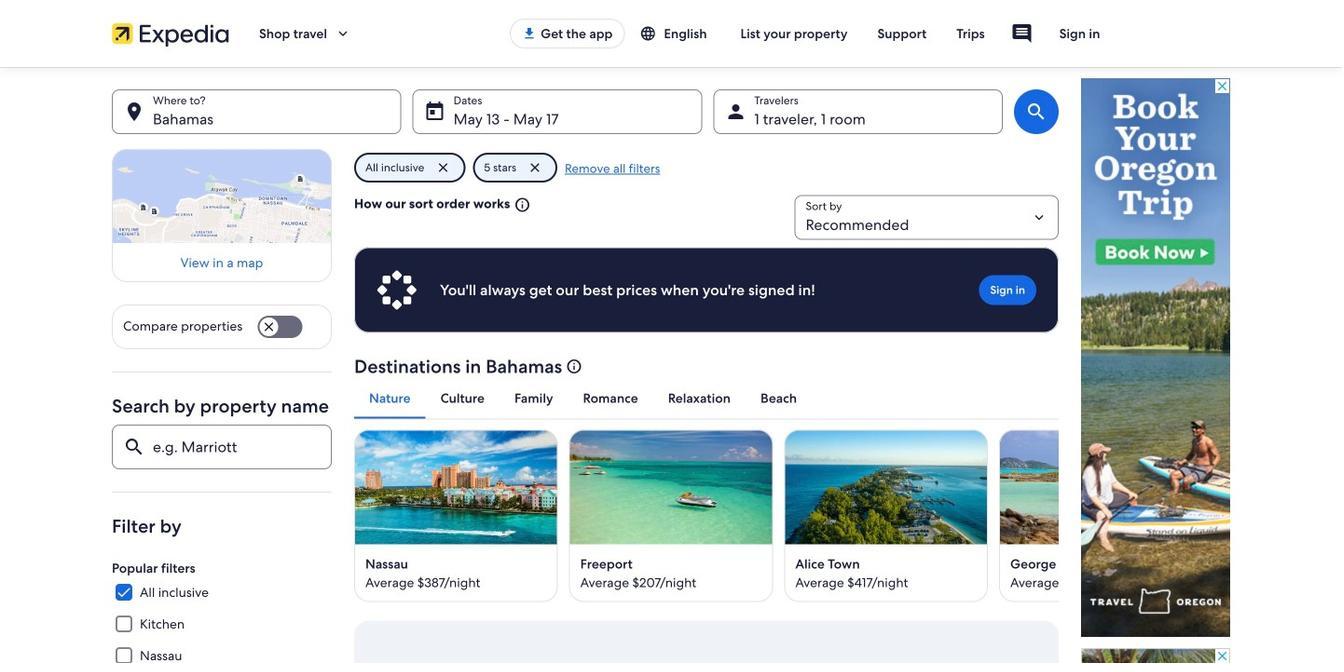 Task type: vqa. For each thing, say whether or not it's contained in the screenshot.
"MAIN CONTENT"
no



Task type: locate. For each thing, give the bounding box(es) containing it.
2 primary image image from the left
[[569, 430, 773, 545]]

1 horizontal spatial small image
[[640, 25, 657, 42]]

3 primary image image from the left
[[784, 430, 988, 545]]

primary image image
[[354, 430, 558, 545], [569, 430, 773, 545], [784, 430, 988, 545], [999, 430, 1203, 545]]

communication center icon image
[[1011, 22, 1034, 45]]

4 primary image image from the left
[[999, 430, 1203, 545]]

tab list
[[354, 378, 1059, 419]]

0 horizontal spatial small image
[[510, 197, 531, 214]]

1 vertical spatial small image
[[510, 197, 531, 214]]

static map image image
[[112, 149, 332, 243]]

search image
[[1026, 101, 1048, 123]]

1 primary image image from the left
[[354, 430, 558, 545]]

small image
[[640, 25, 657, 42], [510, 197, 531, 214]]

about these results image
[[566, 358, 583, 375]]



Task type: describe. For each thing, give the bounding box(es) containing it.
download the app button image
[[522, 26, 537, 41]]

next destination image
[[1048, 505, 1070, 528]]

0 vertical spatial small image
[[640, 25, 657, 42]]

expedia logo image
[[112, 21, 229, 47]]

trailing image
[[335, 25, 352, 42]]



